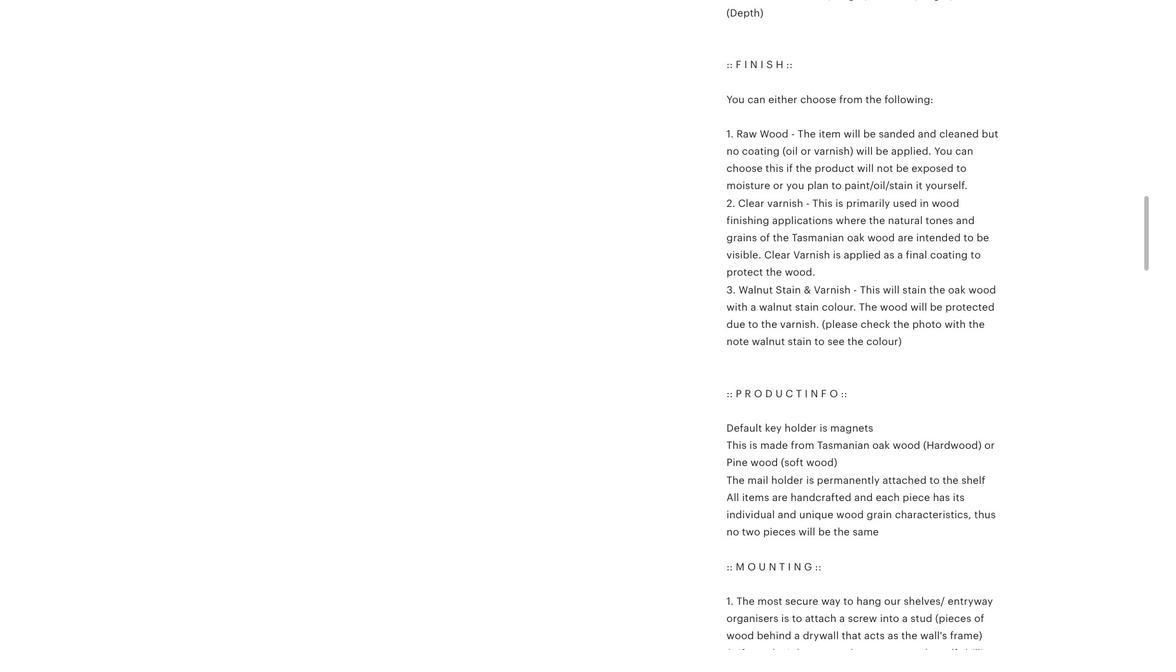 Task type: describe. For each thing, give the bounding box(es) containing it.
1 horizontal spatial t
[[796, 388, 802, 399]]

pieces
[[764, 527, 796, 538]]

photo
[[913, 319, 942, 330]]

its
[[953, 492, 965, 503]]

each
[[876, 492, 900, 503]]

protected
[[946, 302, 995, 312]]

is left applied
[[833, 250, 841, 261]]

two
[[742, 527, 761, 538]]

(please
[[822, 319, 858, 330]]

4cm
[[965, 0, 987, 1]]

n right m
[[769, 561, 777, 572]]

1 vertical spatial t
[[780, 561, 785, 572]]

applied.
[[892, 146, 932, 157]]

intended
[[917, 232, 961, 243]]

where
[[836, 215, 867, 226]]

final
[[906, 250, 928, 261]]

coating inside 2. clear varnish - this is primarily used in wood finishing applications where the natural tones and grains of the tasmanian oak wood are intended to be visible. clear varnish is applied as a final coating to protect the wood.
[[931, 250, 968, 261]]

will right "varnish)"
[[857, 146, 873, 157]]

mail
[[748, 475, 769, 486]]

moisture
[[727, 180, 771, 191]]

grain
[[867, 509, 893, 520]]

oak inside "this is made from tasmanian oak wood (hardwood) or pine wood (soft wood)"
[[873, 440, 890, 451]]

to up has
[[930, 475, 940, 486]]

is inside 1. the most secure way to hang our shelves/ entryway organisers is to attach a screw into a stud (pieces of wood behind a drywall that acts as the wall's frame)
[[782, 613, 790, 624]]

piece
[[903, 492, 931, 503]]

varnish inside 3. walnut stain & varnish - this will stain the oak wood with a walnut stain colour. the wood will be protected due to the varnish. (please check the photo with the note walnut stain to see the colour)
[[814, 284, 851, 295]]

characteristics,
[[895, 509, 972, 520]]

natural
[[888, 215, 923, 226]]

:: left s
[[727, 59, 733, 70]]

not
[[877, 163, 894, 174]]

the inside 1. the most secure way to hang our shelves/ entryway organisers is to attach a screw into a stud (pieces of wood behind a drywall that acts as the wall's frame)
[[737, 596, 755, 607]]

shelf
[[962, 475, 986, 486]]

:: right g on the right of the page
[[815, 561, 822, 572]]

but
[[982, 129, 999, 139]]

the up its
[[943, 475, 959, 486]]

to down product
[[832, 180, 842, 191]]

1 vertical spatial clear
[[765, 250, 791, 261]]

this inside 2. clear varnish - this is primarily used in wood finishing applications where the natural tones and grains of the tasmanian oak wood are intended to be visible. clear varnish is applied as a final coating to protect the wood.
[[813, 198, 833, 209]]

coating inside the 1. raw wood -  the item will be sanded and cleaned but no coating (oil or varnish) will be applied. you can choose this if the product will not be exposed to moisture or you plan to paint/oil/stain it yourself.
[[742, 146, 780, 157]]

tasmanian inside 2. clear varnish - this is primarily used in wood finishing applications where the natural tones and grains of the tasmanian oak wood are intended to be visible. clear varnish is applied as a final coating to protect the wood.
[[792, 232, 845, 243]]

items
[[742, 492, 770, 503]]

s
[[767, 59, 773, 70]]

(height)
[[914, 0, 954, 1]]

if
[[787, 163, 793, 174]]

be inside all items are handcrafted and each piece has its individual and unique wood grain characteristics, thus no two pieces will be the same
[[819, 527, 831, 538]]

wood up mail
[[751, 457, 778, 468]]

this
[[766, 163, 784, 174]]

3.
[[727, 284, 736, 295]]

either
[[769, 94, 798, 105]]

due
[[727, 319, 746, 330]]

wood
[[760, 129, 789, 139]]

- for wood
[[792, 129, 795, 139]]

are inside 2. clear varnish - this is primarily used in wood finishing applications where the natural tones and grains of the tasmanian oak wood are intended to be visible. clear varnish is applied as a final coating to protect the wood.
[[898, 232, 914, 243]]

0 horizontal spatial with
[[727, 302, 748, 312]]

1. for 1. raw wood -  the item will be sanded and cleaned but no coating (oil or varnish) will be applied. you can choose this if the product will not be exposed to moisture or you plan to paint/oil/stain it yourself.
[[727, 129, 734, 139]]

wood inside 1. the most secure way to hang our shelves/ entryway organisers is to attach a screw into a stud (pieces of wood behind a drywall that acts as the wall's frame)
[[727, 631, 754, 641]]

permanently
[[817, 475, 880, 486]]

6.5cm
[[880, 0, 911, 1]]

(pieces
[[936, 613, 972, 624]]

of inside 2. clear varnish - this is primarily used in wood finishing applications where the natural tones and grains of the tasmanian oak wood are intended to be visible. clear varnish is applied as a final coating to protect the wood.
[[760, 232, 770, 243]]

to up protected
[[971, 250, 981, 261]]

tones
[[926, 215, 954, 226]]

oak inside 2. clear varnish - this is primarily used in wood finishing applications where the natural tones and grains of the tasmanian oak wood are intended to be visible. clear varnish is applied as a final coating to protect the wood.
[[847, 232, 865, 243]]

primarily
[[847, 198, 891, 209]]

the down pine on the right of page
[[727, 475, 745, 486]]

a right behind
[[795, 631, 800, 641]]

wood down the yourself.
[[932, 198, 960, 209]]

be up not in the right top of the page
[[876, 146, 889, 157]]

you can either choose from the following:
[[727, 94, 934, 105]]

0 vertical spatial choose
[[801, 94, 837, 105]]

in
[[920, 198, 929, 209]]

of inside 1. the most secure way to hang our shelves/ entryway organisers is to attach a screw into a stud (pieces of wood behind a drywall that acts as the wall's frame)
[[975, 613, 985, 624]]

you
[[787, 180, 805, 191]]

frame)
[[950, 631, 983, 641]]

to up the yourself.
[[957, 163, 967, 174]]

be left the sanded at the right
[[864, 129, 876, 139]]

0 horizontal spatial or
[[773, 180, 784, 191]]

individual
[[727, 509, 775, 520]]

0 horizontal spatial you
[[727, 94, 745, 105]]

0 vertical spatial can
[[748, 94, 766, 105]]

the right see
[[848, 336, 864, 347]]

be inside 2. clear varnish - this is primarily used in wood finishing applications where the natural tones and grains of the tasmanian oak wood are intended to be visible. clear varnish is applied as a final coating to protect the wood.
[[977, 232, 990, 243]]

and down the mail holder is permanently attached to the shelf
[[855, 492, 873, 503]]

wood up check
[[880, 302, 908, 312]]

way
[[822, 596, 841, 607]]

be right not in the right top of the page
[[896, 163, 909, 174]]

grains
[[727, 232, 757, 243]]

default key holder is magnets
[[727, 423, 874, 434]]

protect
[[727, 267, 763, 278]]

or inside "this is made from tasmanian oak wood (hardwood) or pine wood (soft wood)"
[[985, 440, 995, 451]]

(depth)
[[727, 7, 764, 18]]

:: left m
[[727, 561, 733, 572]]

2. clear varnish - this is primarily used in wood finishing applications where the natural tones and grains of the tasmanian oak wood are intended to be visible. clear varnish is applied as a final coating to protect the wood.
[[727, 198, 990, 278]]

wood up attached
[[893, 440, 921, 451]]

colour.
[[822, 302, 857, 312]]

r
[[745, 388, 752, 399]]

same
[[853, 527, 879, 538]]

this is made from tasmanian oak wood (hardwood) or pine wood (soft wood)
[[727, 440, 995, 468]]

the down applications
[[773, 232, 789, 243]]

the inside all items are handcrafted and each piece has its individual and unique wood grain characteristics, thus no two pieces will be the same
[[834, 527, 850, 538]]

a right into
[[902, 613, 908, 624]]

3. walnut stain & varnish - this will stain the oak wood with a walnut stain colour. the wood will be protected due to the varnish. (please check the photo with the note walnut stain to see the colour)
[[727, 284, 997, 347]]

key
[[765, 423, 782, 434]]

are inside all items are handcrafted and each piece has its individual and unique wood grain characteristics, thus no two pieces will be the same
[[772, 492, 788, 503]]

to right due
[[749, 319, 759, 330]]

wood.
[[785, 267, 816, 278]]

will inside all items are handcrafted and each piece has its individual and unique wood grain characteristics, thus no two pieces will be the same
[[799, 527, 816, 538]]

to right intended in the right of the page
[[964, 232, 974, 243]]

unique
[[800, 509, 834, 520]]

(oil
[[783, 146, 798, 157]]

(soft
[[781, 457, 804, 468]]

magnets
[[831, 423, 874, 434]]

the inside 1. the most secure way to hang our shelves/ entryway organisers is to attach a screw into a stud (pieces of wood behind a drywall that acts as the wall's frame)
[[902, 631, 918, 641]]

to right way
[[844, 596, 854, 607]]

a up that
[[840, 613, 845, 624]]

handcrafted
[[791, 492, 852, 503]]

wood up applied
[[868, 232, 895, 243]]

the left varnish.
[[762, 319, 778, 330]]

the up stain
[[766, 267, 782, 278]]

shelves/
[[904, 596, 945, 607]]

- inside 3. walnut stain & varnish - this will stain the oak wood with a walnut stain colour. the wood will be protected due to the varnish. (please check the photo with the note walnut stain to see the colour)
[[854, 284, 858, 295]]

has
[[933, 492, 951, 503]]

0 vertical spatial clear
[[738, 198, 765, 209]]

is left magnets
[[820, 423, 828, 434]]

varnish inside 2. clear varnish - this is primarily used in wood finishing applications where the natural tones and grains of the tasmanian oak wood are intended to be visible. clear varnish is applied as a final coating to protect the wood.
[[794, 250, 831, 261]]

the up the photo
[[930, 284, 946, 295]]

this inside 3. walnut stain & varnish - this will stain the oak wood with a walnut stain colour. the wood will be protected due to the varnish. (please check the photo with the note walnut stain to see the colour)
[[860, 284, 881, 295]]

as inside 2. clear varnish - this is primarily used in wood finishing applications where the natural tones and grains of the tasmanian oak wood are intended to be visible. clear varnish is applied as a final coating to protect the wood.
[[884, 250, 895, 261]]

can inside the 1. raw wood -  the item will be sanded and cleaned but no coating (oil or varnish) will be applied. you can choose this if the product will not be exposed to moisture or you plan to paint/oil/stain it yourself.
[[956, 146, 974, 157]]

is inside "this is made from tasmanian oak wood (hardwood) or pine wood (soft wood)"
[[750, 440, 758, 451]]

:: m o u n t i n g ::
[[727, 561, 822, 572]]

wood up protected
[[969, 284, 997, 295]]

will right item
[[844, 129, 861, 139]]

check
[[861, 319, 891, 330]]

that
[[842, 631, 862, 641]]

secure
[[785, 596, 819, 607]]

1. the most secure way to hang our shelves/ entryway organisers is to attach a screw into a stud (pieces of wood behind a drywall that acts as the wall's frame)
[[727, 596, 994, 641]]

2 vertical spatial stain
[[788, 336, 812, 347]]

:: p r o d u c t i n f o ::
[[727, 388, 848, 399]]

the mail holder is permanently attached to the shelf
[[727, 475, 986, 486]]



Task type: vqa. For each thing, say whether or not it's contained in the screenshot.
either at the top of page
yes



Task type: locate. For each thing, give the bounding box(es) containing it.
the left item
[[798, 129, 816, 139]]

0 horizontal spatial choose
[[727, 163, 763, 174]]

holder down (soft
[[772, 475, 804, 486]]

see
[[828, 336, 845, 347]]

pine
[[727, 457, 748, 468]]

- for varnish
[[806, 198, 810, 209]]

h
[[776, 59, 784, 70]]

from up item
[[840, 94, 863, 105]]

walnut right note
[[752, 336, 785, 347]]

(length)
[[827, 0, 869, 1]]

a down walnut
[[751, 302, 757, 312]]

1 vertical spatial 1.
[[727, 596, 734, 607]]

tasmanian down magnets
[[817, 440, 870, 451]]

- inside the 1. raw wood -  the item will be sanded and cleaned but no coating (oil or varnish) will be applied. you can choose this if the product will not be exposed to moisture or you plan to paint/oil/stain it yourself.
[[792, 129, 795, 139]]

this down the "plan"
[[813, 198, 833, 209]]

1 horizontal spatial are
[[898, 232, 914, 243]]

0 horizontal spatial f
[[736, 59, 742, 70]]

g
[[805, 561, 813, 572]]

of right the grains
[[760, 232, 770, 243]]

will up the photo
[[911, 302, 928, 312]]

varnish up wood.
[[794, 250, 831, 261]]

0 vertical spatial -
[[792, 129, 795, 139]]

most
[[758, 596, 783, 607]]

stain down varnish.
[[788, 336, 812, 347]]

be inside 3. walnut stain & varnish - this will stain the oak wood with a walnut stain colour. the wood will be protected due to the varnish. (please check the photo with the note walnut stain to see the colour)
[[930, 302, 943, 312]]

1 horizontal spatial oak
[[873, 440, 890, 451]]

can
[[748, 94, 766, 105], [956, 146, 974, 157]]

the left 'same'
[[834, 527, 850, 538]]

stain down final
[[903, 284, 927, 295]]

you up raw
[[727, 94, 745, 105]]

is up where
[[836, 198, 844, 209]]

:: left p
[[727, 388, 733, 399]]

(hardwood)
[[924, 440, 982, 451]]

this
[[813, 198, 833, 209], [860, 284, 881, 295], [727, 440, 747, 451]]

stain
[[776, 284, 801, 295]]

d
[[766, 388, 773, 399]]

wood)
[[807, 457, 838, 468]]

1 vertical spatial as
[[888, 631, 899, 641]]

product
[[815, 163, 855, 174]]

:: right h
[[787, 59, 793, 70]]

1 vertical spatial no
[[727, 527, 739, 538]]

the right 'if'
[[796, 163, 812, 174]]

n left s
[[750, 59, 758, 70]]

1 horizontal spatial of
[[975, 613, 985, 624]]

1 vertical spatial stain
[[795, 302, 819, 312]]

1 horizontal spatial from
[[840, 94, 863, 105]]

2 horizontal spatial oak
[[949, 284, 966, 295]]

clear down moisture
[[738, 198, 765, 209]]

no inside all items are handcrafted and each piece has its individual and unique wood grain characteristics, thus no two pieces will be the same
[[727, 527, 739, 538]]

be right intended in the right of the page
[[977, 232, 990, 243]]

the up check
[[859, 302, 878, 312]]

clear up wood.
[[765, 250, 791, 261]]

1 vertical spatial with
[[945, 319, 966, 330]]

1. for 1. the most secure way to hang our shelves/ entryway organisers is to attach a screw into a stud (pieces of wood behind a drywall that acts as the wall's frame)
[[727, 596, 734, 607]]

0 vertical spatial tasmanian
[[792, 232, 845, 243]]

1 horizontal spatial can
[[956, 146, 974, 157]]

oak inside 3. walnut stain & varnish - this will stain the oak wood with a walnut stain colour. the wood will be protected due to the varnish. (please check the photo with the note walnut stain to see the colour)
[[949, 284, 966, 295]]

1 horizontal spatial f
[[821, 388, 827, 399]]

all
[[727, 492, 740, 503]]

this up pine on the right of page
[[727, 440, 747, 451]]

2 horizontal spatial or
[[985, 440, 995, 451]]

wall's
[[921, 631, 948, 641]]

1 vertical spatial f
[[821, 388, 827, 399]]

choose inside the 1. raw wood -  the item will be sanded and cleaned but no coating (oil or varnish) will be applied. you can choose this if the product will not be exposed to moisture or you plan to paint/oil/stain it yourself.
[[727, 163, 763, 174]]

0 vertical spatial 1.
[[727, 129, 734, 139]]

all items are handcrafted and each piece has its individual and unique wood grain characteristics, thus no two pieces will be the same
[[727, 492, 996, 538]]

the inside the 1. raw wood -  the item will be sanded and cleaned but no coating (oil or varnish) will be applied. you can choose this if the product will not be exposed to moisture or you plan to paint/oil/stain it yourself.
[[796, 163, 812, 174]]

from inside "this is made from tasmanian oak wood (hardwood) or pine wood (soft wood)"
[[791, 440, 815, 451]]

attach
[[805, 613, 837, 624]]

0 vertical spatial from
[[840, 94, 863, 105]]

1. up organisers
[[727, 596, 734, 607]]

0 vertical spatial are
[[898, 232, 914, 243]]

0 vertical spatial walnut
[[759, 302, 793, 312]]

0 horizontal spatial x
[[872, 0, 877, 1]]

walnut
[[739, 284, 773, 295]]

no down raw
[[727, 146, 739, 157]]

0 horizontal spatial this
[[727, 440, 747, 451]]

1 horizontal spatial or
[[801, 146, 811, 157]]

- up colour.
[[854, 284, 858, 295]]

1. inside the 1. raw wood -  the item will be sanded and cleaned but no coating (oil or varnish) will be applied. you can choose this if the product will not be exposed to moisture or you plan to paint/oil/stain it yourself.
[[727, 129, 734, 139]]

oak down where
[[847, 232, 865, 243]]

f left s
[[736, 59, 742, 70]]

a inside 2. clear varnish - this is primarily used in wood finishing applications where the natural tones and grains of the tasmanian oak wood are intended to be visible. clear varnish is applied as a final coating to protect the wood.
[[898, 250, 903, 261]]

to left see
[[815, 336, 825, 347]]

0 horizontal spatial u
[[759, 561, 766, 572]]

:: f i n i s h ::
[[727, 59, 793, 70]]

2 horizontal spatial this
[[860, 284, 881, 295]]

::
[[727, 59, 733, 70], [787, 59, 793, 70], [727, 388, 733, 399], [841, 388, 848, 399], [727, 561, 733, 572], [815, 561, 822, 572]]

stain
[[903, 284, 927, 295], [795, 302, 819, 312], [788, 336, 812, 347]]

no inside the 1. raw wood -  the item will be sanded and cleaned but no coating (oil or varnish) will be applied. you can choose this if the product will not be exposed to moisture or you plan to paint/oil/stain it yourself.
[[727, 146, 739, 157]]

0 vertical spatial u
[[776, 388, 783, 399]]

clear
[[738, 198, 765, 209], [765, 250, 791, 261]]

from
[[840, 94, 863, 105], [791, 440, 815, 451]]

a inside 3. walnut stain & varnish - this will stain the oak wood with a walnut stain colour. the wood will be protected due to the varnish. (please check the photo with the note walnut stain to see the colour)
[[751, 302, 757, 312]]

1 vertical spatial this
[[860, 284, 881, 295]]

following:
[[885, 94, 934, 105]]

and inside the 1. raw wood -  the item will be sanded and cleaned but no coating (oil or varnish) will be applied. you can choose this if the product will not be exposed to moisture or you plan to paint/oil/stain it yourself.
[[918, 129, 937, 139]]

coating down wood
[[742, 146, 780, 157]]

to down secure
[[792, 613, 803, 624]]

can left either
[[748, 94, 766, 105]]

note
[[727, 336, 749, 347]]

n left g on the right of the page
[[794, 561, 802, 572]]

n
[[750, 59, 758, 70], [811, 388, 819, 399], [769, 561, 777, 572], [794, 561, 802, 572]]

1 horizontal spatial this
[[813, 198, 833, 209]]

oak up protected
[[949, 284, 966, 295]]

0 vertical spatial holder
[[785, 423, 817, 434]]

0 horizontal spatial of
[[760, 232, 770, 243]]

1 vertical spatial can
[[956, 146, 974, 157]]

this inside "this is made from tasmanian oak wood (hardwood) or pine wood (soft wood)"
[[727, 440, 747, 451]]

you inside the 1. raw wood -  the item will be sanded and cleaned but no coating (oil or varnish) will be applied. you can choose this if the product will not be exposed to moisture or you plan to paint/oil/stain it yourself.
[[935, 146, 953, 157]]

will left not in the right top of the page
[[858, 163, 874, 174]]

as down into
[[888, 631, 899, 641]]

p
[[736, 388, 742, 399]]

the inside 3. walnut stain & varnish - this will stain the oak wood with a walnut stain colour. the wood will be protected due to the varnish. (please check the photo with the note walnut stain to see the colour)
[[859, 302, 878, 312]]

be down unique
[[819, 527, 831, 538]]

1 horizontal spatial coating
[[931, 250, 968, 261]]

1 vertical spatial oak
[[949, 284, 966, 295]]

or right (oil
[[801, 146, 811, 157]]

is down default
[[750, 440, 758, 451]]

our
[[885, 596, 901, 607]]

t left g on the right of the page
[[780, 561, 785, 572]]

is
[[836, 198, 844, 209], [833, 250, 841, 261], [820, 423, 828, 434], [750, 440, 758, 451], [807, 475, 814, 486], [782, 613, 790, 624]]

will
[[844, 129, 861, 139], [857, 146, 873, 157], [858, 163, 874, 174], [883, 284, 900, 295], [911, 302, 928, 312], [799, 527, 816, 538]]

1 x from the left
[[872, 0, 877, 1]]

0 horizontal spatial coating
[[742, 146, 780, 157]]

varnish)
[[814, 146, 854, 157]]

o right r
[[754, 388, 763, 399]]

0 vertical spatial of
[[760, 232, 770, 243]]

screw
[[848, 613, 878, 624]]

and up pieces
[[778, 509, 797, 520]]

1. raw wood -  the item will be sanded and cleaned but no coating (oil or varnish) will be applied. you can choose this if the product will not be exposed to moisture or you plan to paint/oil/stain it yourself.
[[727, 129, 999, 191]]

can down cleaned at the right top
[[956, 146, 974, 157]]

1 vertical spatial choose
[[727, 163, 763, 174]]

finishing
[[727, 215, 770, 226]]

1 horizontal spatial choose
[[801, 94, 837, 105]]

tasmanian
[[792, 232, 845, 243], [817, 440, 870, 451]]

wood down organisers
[[727, 631, 754, 641]]

2 vertical spatial oak
[[873, 440, 890, 451]]

with down protected
[[945, 319, 966, 330]]

tasmanian inside "this is made from tasmanian oak wood (hardwood) or pine wood (soft wood)"
[[817, 440, 870, 451]]

1 vertical spatial you
[[935, 146, 953, 157]]

1 horizontal spatial you
[[935, 146, 953, 157]]

n right c
[[811, 388, 819, 399]]

holder for mail
[[772, 475, 804, 486]]

x
[[872, 0, 877, 1], [957, 0, 962, 1]]

coating
[[742, 146, 780, 157], [931, 250, 968, 261]]

a
[[898, 250, 903, 261], [751, 302, 757, 312], [840, 613, 845, 624], [902, 613, 908, 624], [795, 631, 800, 641]]

stain down &
[[795, 302, 819, 312]]

0 vertical spatial no
[[727, 146, 739, 157]]

&
[[804, 284, 811, 295]]

is up behind
[[782, 613, 790, 624]]

0 vertical spatial or
[[801, 146, 811, 157]]

0 vertical spatial t
[[796, 388, 802, 399]]

exposed
[[912, 163, 954, 174]]

default
[[727, 423, 762, 434]]

0 horizontal spatial -
[[792, 129, 795, 139]]

drywall
[[803, 631, 839, 641]]

2 vertical spatial or
[[985, 440, 995, 451]]

1. inside 1. the most secure way to hang our shelves/ entryway organisers is to attach a screw into a stud (pieces of wood behind a drywall that acts as the wall's frame)
[[727, 596, 734, 607]]

1 horizontal spatial -
[[806, 198, 810, 209]]

paint/oil/stain
[[845, 180, 913, 191]]

1 vertical spatial walnut
[[752, 336, 785, 347]]

1 vertical spatial coating
[[931, 250, 968, 261]]

2 horizontal spatial -
[[854, 284, 858, 295]]

be up the photo
[[930, 302, 943, 312]]

of
[[760, 232, 770, 243], [975, 613, 985, 624]]

the up organisers
[[737, 596, 755, 607]]

organisers
[[727, 613, 779, 624]]

u right m
[[759, 561, 766, 572]]

0 vertical spatial coating
[[742, 146, 780, 157]]

1 vertical spatial or
[[773, 180, 784, 191]]

2 no from the top
[[727, 527, 739, 538]]

tasmanian down applications
[[792, 232, 845, 243]]

raw
[[737, 129, 757, 139]]

0 vertical spatial f
[[736, 59, 742, 70]]

to
[[957, 163, 967, 174], [832, 180, 842, 191], [964, 232, 974, 243], [971, 250, 981, 261], [749, 319, 759, 330], [815, 336, 825, 347], [930, 475, 940, 486], [844, 596, 854, 607], [792, 613, 803, 624]]

attached
[[883, 475, 927, 486]]

0 vertical spatial oak
[[847, 232, 865, 243]]

into
[[880, 613, 900, 624]]

1 vertical spatial of
[[975, 613, 985, 624]]

1 vertical spatial are
[[772, 492, 788, 503]]

0 horizontal spatial are
[[772, 492, 788, 503]]

1 vertical spatial tasmanian
[[817, 440, 870, 451]]

- up applications
[[806, 198, 810, 209]]

x left 4cm
[[957, 0, 962, 1]]

2 x from the left
[[957, 0, 962, 1]]

1 vertical spatial varnish
[[814, 284, 851, 295]]

0 horizontal spatial from
[[791, 440, 815, 451]]

holder for key
[[785, 423, 817, 434]]

colour)
[[867, 336, 902, 347]]

varnish
[[768, 198, 804, 209]]

the
[[798, 129, 816, 139], [859, 302, 878, 312], [727, 475, 745, 486], [737, 596, 755, 607]]

:: up magnets
[[841, 388, 848, 399]]

1 vertical spatial u
[[759, 561, 766, 572]]

and right tones
[[956, 215, 975, 226]]

stud
[[911, 613, 933, 624]]

o right m
[[748, 561, 756, 572]]

m
[[736, 561, 745, 572]]

1 vertical spatial from
[[791, 440, 815, 451]]

it
[[916, 180, 923, 191]]

are
[[898, 232, 914, 243], [772, 492, 788, 503]]

this up check
[[860, 284, 881, 295]]

-
[[792, 129, 795, 139], [806, 198, 810, 209], [854, 284, 858, 295]]

0 horizontal spatial can
[[748, 94, 766, 105]]

choose right either
[[801, 94, 837, 105]]

0 vertical spatial stain
[[903, 284, 927, 295]]

or
[[801, 146, 811, 157], [773, 180, 784, 191], [985, 440, 995, 451]]

and inside 2. clear varnish - this is primarily used in wood finishing applications where the natural tones and grains of the tasmanian oak wood are intended to be visible. clear varnish is applied as a final coating to protect the wood.
[[956, 215, 975, 226]]

27.5cm
[[789, 0, 824, 1]]

1 horizontal spatial with
[[945, 319, 966, 330]]

no
[[727, 146, 739, 157], [727, 527, 739, 538]]

the left following:
[[866, 94, 882, 105]]

oak down magnets
[[873, 440, 890, 451]]

1 horizontal spatial x
[[957, 0, 962, 1]]

u right d
[[776, 388, 783, 399]]

1 1. from the top
[[727, 129, 734, 139]]

varnish.
[[780, 319, 820, 330]]

0 vertical spatial varnish
[[794, 250, 831, 261]]

and up the applied.
[[918, 129, 937, 139]]

or left you
[[773, 180, 784, 191]]

no left the two in the right of the page
[[727, 527, 739, 538]]

1 vertical spatial holder
[[772, 475, 804, 486]]

0 vertical spatial as
[[884, 250, 895, 261]]

o up magnets
[[830, 388, 838, 399]]

from down default key holder is magnets
[[791, 440, 815, 451]]

holder right key
[[785, 423, 817, 434]]

thus
[[975, 509, 996, 520]]

the
[[866, 94, 882, 105], [796, 163, 812, 174], [869, 215, 886, 226], [773, 232, 789, 243], [766, 267, 782, 278], [930, 284, 946, 295], [762, 319, 778, 330], [894, 319, 910, 330], [969, 319, 985, 330], [848, 336, 864, 347], [943, 475, 959, 486], [834, 527, 850, 538], [902, 631, 918, 641]]

0 vertical spatial you
[[727, 94, 745, 105]]

1 horizontal spatial u
[[776, 388, 783, 399]]

varnish up colour.
[[814, 284, 851, 295]]

oak
[[847, 232, 865, 243], [949, 284, 966, 295], [873, 440, 890, 451]]

walnut down stain
[[759, 302, 793, 312]]

of down "entryway"
[[975, 613, 985, 624]]

the inside the 1. raw wood -  the item will be sanded and cleaned but no coating (oil or varnish) will be applied. you can choose this if the product will not be exposed to moisture or you plan to paint/oil/stain it yourself.
[[798, 129, 816, 139]]

will up check
[[883, 284, 900, 295]]

acts
[[865, 631, 885, 641]]

applied
[[844, 250, 881, 261]]

as inside 1. the most secure way to hang our shelves/ entryway organisers is to attach a screw into a stud (pieces of wood behind a drywall that acts as the wall's frame)
[[888, 631, 899, 641]]

entryway
[[948, 596, 994, 607]]

1 vertical spatial -
[[806, 198, 810, 209]]

t
[[796, 388, 802, 399], [780, 561, 785, 572]]

2 1. from the top
[[727, 596, 734, 607]]

2 vertical spatial this
[[727, 440, 747, 451]]

behind
[[757, 631, 792, 641]]

as right applied
[[884, 250, 895, 261]]

2 vertical spatial -
[[854, 284, 858, 295]]

the down protected
[[969, 319, 985, 330]]

- inside 2. clear varnish - this is primarily used in wood finishing applications where the natural tones and grains of the tasmanian oak wood are intended to be visible. clear varnish is applied as a final coating to protect the wood.
[[806, 198, 810, 209]]

is up handcrafted
[[807, 475, 814, 486]]

0 horizontal spatial t
[[780, 561, 785, 572]]

made
[[761, 440, 788, 451]]

the down primarily
[[869, 215, 886, 226]]

0 vertical spatial this
[[813, 198, 833, 209]]

be
[[864, 129, 876, 139], [876, 146, 889, 157], [896, 163, 909, 174], [977, 232, 990, 243], [930, 302, 943, 312], [819, 527, 831, 538]]

cleaned
[[940, 129, 979, 139]]

used
[[893, 198, 917, 209]]

the down stud at the right bottom of page
[[902, 631, 918, 641]]

yourself.
[[926, 180, 968, 191]]

0 horizontal spatial oak
[[847, 232, 865, 243]]

1 no from the top
[[727, 146, 739, 157]]

wood up 'same'
[[837, 509, 864, 520]]

wood inside all items are handcrafted and each piece has its individual and unique wood grain characteristics, thus no two pieces will be the same
[[837, 509, 864, 520]]

you up exposed
[[935, 146, 953, 157]]

item
[[819, 129, 841, 139]]

walnut
[[759, 302, 793, 312], [752, 336, 785, 347]]

0 vertical spatial with
[[727, 302, 748, 312]]

the up "colour)"
[[894, 319, 910, 330]]

with up due
[[727, 302, 748, 312]]

choose up moisture
[[727, 163, 763, 174]]

are down natural
[[898, 232, 914, 243]]



